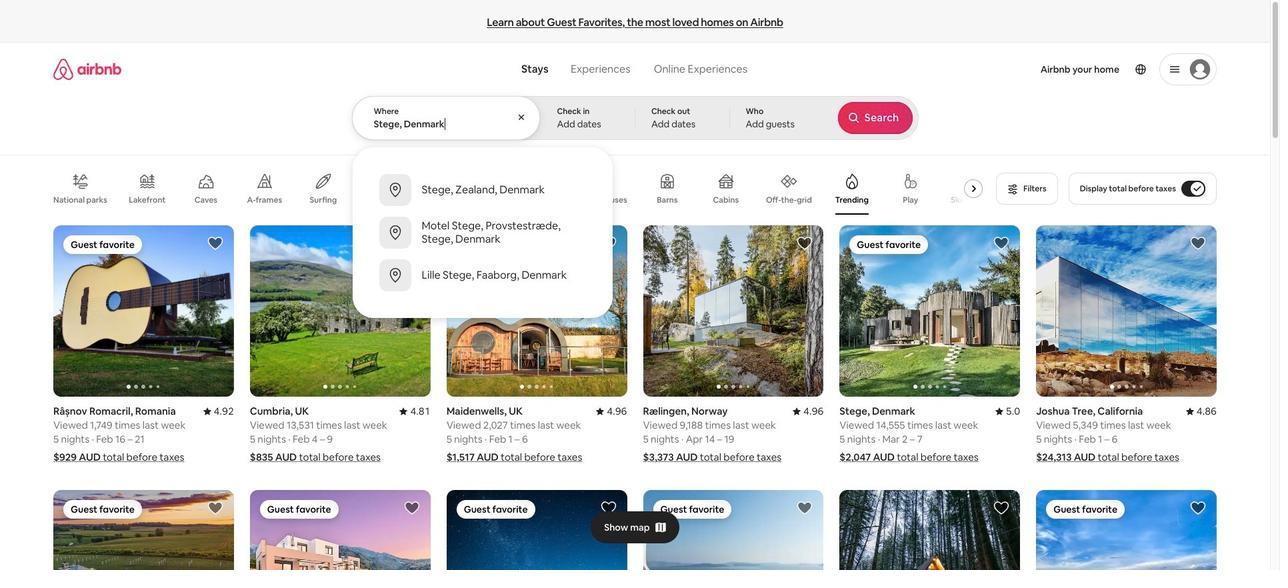 Task type: locate. For each thing, give the bounding box(es) containing it.
3 option from the top
[[352, 254, 612, 297]]

add to wishlist: cleveland, wisconsin image
[[207, 500, 223, 516]]

None search field
[[352, 43, 918, 318]]

what can we help you find? tab list
[[511, 55, 642, 84]]

option
[[352, 169, 612, 211], [352, 211, 612, 254], [352, 254, 612, 297]]

add to wishlist: maidenwells, uk image
[[600, 235, 616, 251]]

add to wishlist: cumbria, uk image
[[404, 235, 420, 251]]

group
[[53, 163, 988, 215], [53, 225, 234, 397], [250, 225, 430, 397], [446, 225, 627, 397], [643, 225, 824, 397], [840, 225, 1201, 397], [1036, 225, 1280, 397], [53, 490, 234, 570], [250, 490, 430, 570], [446, 490, 627, 570], [643, 490, 824, 570], [840, 490, 1020, 570], [1036, 490, 1217, 570]]

search suggestions list box
[[352, 158, 612, 307]]

add to wishlist: stege, denmark image
[[994, 235, 1010, 251]]

2 option from the top
[[352, 211, 612, 254]]

4.92 out of 5 average rating image
[[203, 405, 234, 418]]

add to wishlist: chania, greece image
[[404, 500, 420, 516]]

add to wishlist: oia, greece image
[[797, 500, 813, 516]]

add to wishlist: twizel, new zealand image
[[600, 500, 616, 516]]

add to wishlist: rælingen, norway image
[[797, 235, 813, 251]]

tab panel
[[352, 96, 918, 318]]

4.86 out of 5 average rating image
[[1186, 405, 1217, 418]]



Task type: vqa. For each thing, say whether or not it's contained in the screenshot.
illustration of two people on stand up paddle boards making their way back to a house on the beach. they are surrounded by a purple and pink sunset. the airbnb logo is in the center.
no



Task type: describe. For each thing, give the bounding box(es) containing it.
5.0 out of 5 average rating image
[[995, 405, 1020, 418]]

add to wishlist: el prado, new mexico image
[[1190, 500, 1206, 516]]

4.96 out of 5 average rating image
[[793, 405, 824, 418]]

4.96 out of 5 average rating image
[[596, 405, 627, 418]]

add to wishlist: skykomish, washington image
[[994, 500, 1010, 516]]

add to wishlist: joshua tree, california image
[[1190, 235, 1206, 251]]

Search destinations search field
[[374, 118, 519, 130]]

1 option from the top
[[352, 169, 612, 211]]

profile element
[[768, 43, 1217, 96]]

add to wishlist: râșnov romacril, romania image
[[207, 235, 223, 251]]

4.81 out of 5 average rating image
[[400, 405, 430, 418]]



